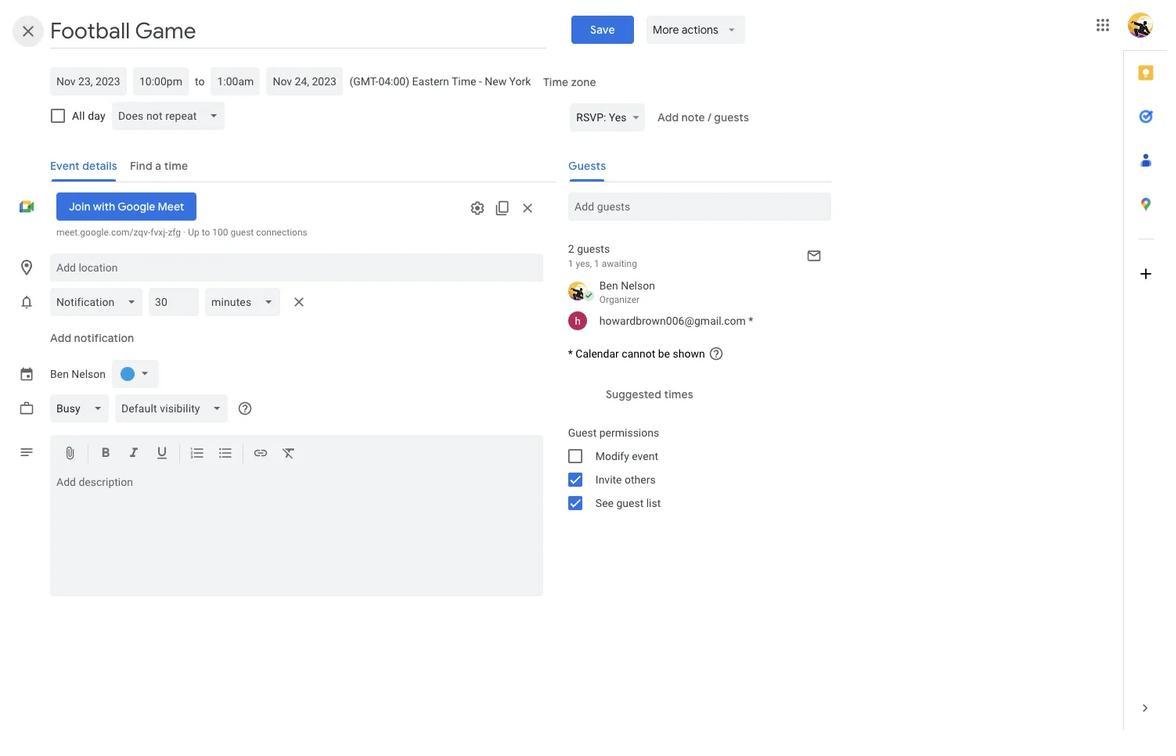 Task type: vqa. For each thing, say whether or not it's contained in the screenshot.
left guests
yes



Task type: describe. For each thing, give the bounding box(es) containing it.
list
[[646, 497, 661, 510]]

times
[[664, 387, 693, 402]]

italic image
[[126, 445, 142, 463]]

new
[[485, 75, 507, 88]]

yes,
[[576, 258, 592, 269]]

nelson for ben nelson
[[71, 368, 106, 380]]

with
[[93, 200, 115, 214]]

·
[[183, 227, 186, 238]]

RSVP: Yes text field
[[576, 103, 627, 132]]

formatting options toolbar
[[50, 435, 543, 473]]

see
[[596, 497, 614, 510]]

rsvp: yes
[[576, 111, 627, 124]]

add notification button
[[44, 319, 140, 357]]

rsvp: yes button
[[570, 103, 645, 132]]

note
[[682, 110, 705, 124]]

Start date text field
[[56, 72, 121, 91]]

Start time text field
[[139, 72, 182, 91]]

invite others
[[596, 474, 656, 486]]

numbered list image
[[189, 445, 205, 463]]

join
[[69, 200, 90, 214]]

2 guests 1 yes, 1 awaiting
[[568, 243, 637, 269]]

yes
[[609, 111, 627, 124]]

up
[[188, 227, 199, 238]]

* inside howardbrown006@gmail.com tree item
[[749, 315, 753, 327]]

join with google meet
[[69, 200, 184, 214]]

* calendar cannot be shown
[[568, 348, 705, 360]]

meet.google.com/zqv-fvxj-zfg · up to 100 guest connections
[[56, 227, 307, 238]]

End date text field
[[273, 72, 337, 91]]

more actions arrow_drop_down
[[653, 23, 739, 37]]

Title text field
[[50, 14, 547, 49]]

0 horizontal spatial guest
[[230, 227, 254, 238]]

ben for ben nelson organizer
[[599, 279, 618, 292]]

2
[[568, 243, 574, 255]]

howardbrown006@gmail.com
[[599, 315, 746, 327]]

(gmt-04:00) eastern time - new york
[[349, 75, 531, 88]]

invite
[[596, 474, 622, 486]]

see guest list
[[596, 497, 661, 510]]

eastern
[[412, 75, 449, 88]]

0 horizontal spatial *
[[568, 348, 573, 360]]

join with google meet link
[[56, 193, 197, 221]]

zfg
[[168, 227, 181, 238]]

event
[[632, 450, 658, 463]]

york
[[509, 75, 531, 88]]

suggested times button
[[599, 380, 699, 409]]

add notification
[[50, 331, 134, 345]]

meet.google.com/zqv-
[[56, 227, 151, 238]]

-
[[479, 75, 482, 88]]

awaiting
[[602, 258, 637, 269]]

time zone
[[544, 75, 597, 89]]

nelson for ben nelson organizer
[[621, 279, 655, 292]]

connections
[[256, 227, 307, 238]]

bulleted list image
[[218, 445, 233, 463]]

more
[[653, 23, 679, 37]]

fvxj-
[[150, 227, 168, 238]]

time inside "button"
[[544, 75, 569, 89]]

underline image
[[154, 445, 170, 463]]

guests invited to this event. tree
[[556, 276, 831, 333]]

suggested times
[[606, 387, 693, 402]]

Description text field
[[50, 476, 543, 593]]

bold image
[[98, 445, 113, 463]]



Task type: locate. For each thing, give the bounding box(es) containing it.
guests
[[714, 110, 750, 124], [577, 243, 610, 255]]

04:00)
[[378, 75, 409, 88]]

0 vertical spatial add
[[658, 110, 679, 124]]

1 horizontal spatial *
[[749, 315, 753, 327]]

100
[[212, 227, 228, 238]]

group containing guest permissions
[[556, 421, 831, 515]]

permissions
[[599, 427, 659, 439]]

howardbrown006@gmail.com tree item
[[556, 308, 831, 333]]

to right up
[[202, 227, 210, 238]]

0 horizontal spatial ben
[[50, 368, 69, 380]]

1 horizontal spatial add
[[658, 110, 679, 124]]

0 horizontal spatial nelson
[[71, 368, 106, 380]]

add for add note / guests
[[658, 110, 679, 124]]

guest right 100
[[230, 227, 254, 238]]

guests up yes,
[[577, 243, 610, 255]]

1 time from the left
[[452, 75, 476, 88]]

tab list
[[1124, 51, 1167, 686]]

0 vertical spatial guests
[[714, 110, 750, 124]]

cannot
[[622, 348, 655, 360]]

google
[[118, 200, 155, 214]]

nelson up organizer at the right top of the page
[[621, 279, 655, 292]]

Location text field
[[56, 254, 537, 282]]

1 horizontal spatial nelson
[[621, 279, 655, 292]]

Minutes in advance for notification number field
[[155, 288, 193, 316]]

guest inside group
[[616, 497, 644, 510]]

to left the end time text field
[[195, 75, 205, 88]]

add note / guests button
[[652, 103, 756, 132]]

1 horizontal spatial time
[[544, 75, 569, 89]]

0 vertical spatial guest
[[230, 227, 254, 238]]

1
[[568, 258, 573, 269], [594, 258, 599, 269]]

1 vertical spatial add
[[50, 331, 71, 345]]

organizer
[[599, 294, 640, 305]]

2 1 from the left
[[594, 258, 599, 269]]

guest
[[568, 427, 597, 439]]

shown
[[673, 348, 705, 360]]

2 time from the left
[[544, 75, 569, 89]]

ben up organizer at the right top of the page
[[599, 279, 618, 292]]

zone
[[572, 75, 597, 89]]

0 vertical spatial to
[[195, 75, 205, 88]]

add up ben nelson
[[50, 331, 71, 345]]

calendar
[[576, 348, 619, 360]]

notification
[[74, 331, 134, 345]]

30 minutes before element
[[50, 285, 311, 319]]

nelson inside ben nelson organizer
[[621, 279, 655, 292]]

1 vertical spatial guest
[[616, 497, 644, 510]]

/
[[708, 110, 712, 124]]

ben nelson, attending, organizer tree item
[[556, 276, 831, 308]]

1 horizontal spatial guests
[[714, 110, 750, 124]]

(gmt-
[[349, 75, 378, 88]]

meet
[[158, 200, 184, 214]]

1 horizontal spatial ben
[[599, 279, 618, 292]]

add inside 'add note / guests' button
[[658, 110, 679, 124]]

0 vertical spatial nelson
[[621, 279, 655, 292]]

arrow_drop_down
[[725, 23, 739, 37]]

0 horizontal spatial add
[[50, 331, 71, 345]]

1 horizontal spatial guest
[[616, 497, 644, 510]]

add left note in the right top of the page
[[658, 110, 679, 124]]

ben
[[599, 279, 618, 292], [50, 368, 69, 380]]

ben nelson organizer
[[599, 279, 655, 305]]

group
[[556, 421, 831, 515]]

* left calendar
[[568, 348, 573, 360]]

guests inside button
[[714, 110, 750, 124]]

all
[[72, 110, 85, 122]]

End time text field
[[217, 72, 254, 91]]

ben down add notification button
[[50, 368, 69, 380]]

save button
[[572, 16, 634, 44]]

suggested
[[606, 387, 661, 402]]

modify event
[[596, 450, 658, 463]]

1 vertical spatial ben
[[50, 368, 69, 380]]

time left the zone
[[544, 75, 569, 89]]

0 vertical spatial *
[[749, 315, 753, 327]]

1 vertical spatial to
[[202, 227, 210, 238]]

Guests text field
[[574, 193, 825, 221]]

insert link image
[[253, 445, 268, 463]]

guest left the list
[[616, 497, 644, 510]]

1 vertical spatial *
[[568, 348, 573, 360]]

add
[[658, 110, 679, 124], [50, 331, 71, 345]]

save
[[590, 23, 615, 37]]

howardbrown006@gmail.com *
[[599, 315, 753, 327]]

others
[[625, 474, 656, 486]]

rsvp:
[[576, 111, 606, 124]]

be
[[658, 348, 670, 360]]

time left -
[[452, 75, 476, 88]]

time
[[452, 75, 476, 88], [544, 75, 569, 89]]

guests inside 2 guests 1 yes, 1 awaiting
[[577, 243, 610, 255]]

0 horizontal spatial time
[[452, 75, 476, 88]]

*
[[749, 315, 753, 327], [568, 348, 573, 360]]

1 vertical spatial nelson
[[71, 368, 106, 380]]

to
[[195, 75, 205, 88], [202, 227, 210, 238]]

ben for ben nelson
[[50, 368, 69, 380]]

all day
[[72, 110, 106, 122]]

ben nelson
[[50, 368, 106, 380]]

0 horizontal spatial 1
[[568, 258, 573, 269]]

0 horizontal spatial guests
[[577, 243, 610, 255]]

add note / guests
[[658, 110, 750, 124]]

modify
[[596, 450, 629, 463]]

1 right yes,
[[594, 258, 599, 269]]

nelson
[[621, 279, 655, 292], [71, 368, 106, 380]]

add inside add notification button
[[50, 331, 71, 345]]

guest permissions
[[568, 427, 659, 439]]

1 horizontal spatial 1
[[594, 258, 599, 269]]

* down ben nelson, attending, organizer tree item
[[749, 315, 753, 327]]

1 1 from the left
[[568, 258, 573, 269]]

add for add notification
[[50, 331, 71, 345]]

None field
[[112, 102, 231, 130], [50, 288, 149, 316], [205, 288, 286, 316], [50, 395, 115, 423], [115, 395, 234, 423], [112, 102, 231, 130], [50, 288, 149, 316], [205, 288, 286, 316], [50, 395, 115, 423], [115, 395, 234, 423]]

0 vertical spatial ben
[[599, 279, 618, 292]]

actions
[[682, 23, 718, 37]]

1 vertical spatial guests
[[577, 243, 610, 255]]

guest
[[230, 227, 254, 238], [616, 497, 644, 510]]

time zone button
[[537, 68, 603, 96]]

nelson down add notification button
[[71, 368, 106, 380]]

ben inside ben nelson organizer
[[599, 279, 618, 292]]

guests right /
[[714, 110, 750, 124]]

remove formatting image
[[281, 445, 297, 463]]

1 left yes,
[[568, 258, 573, 269]]

day
[[88, 110, 106, 122]]



